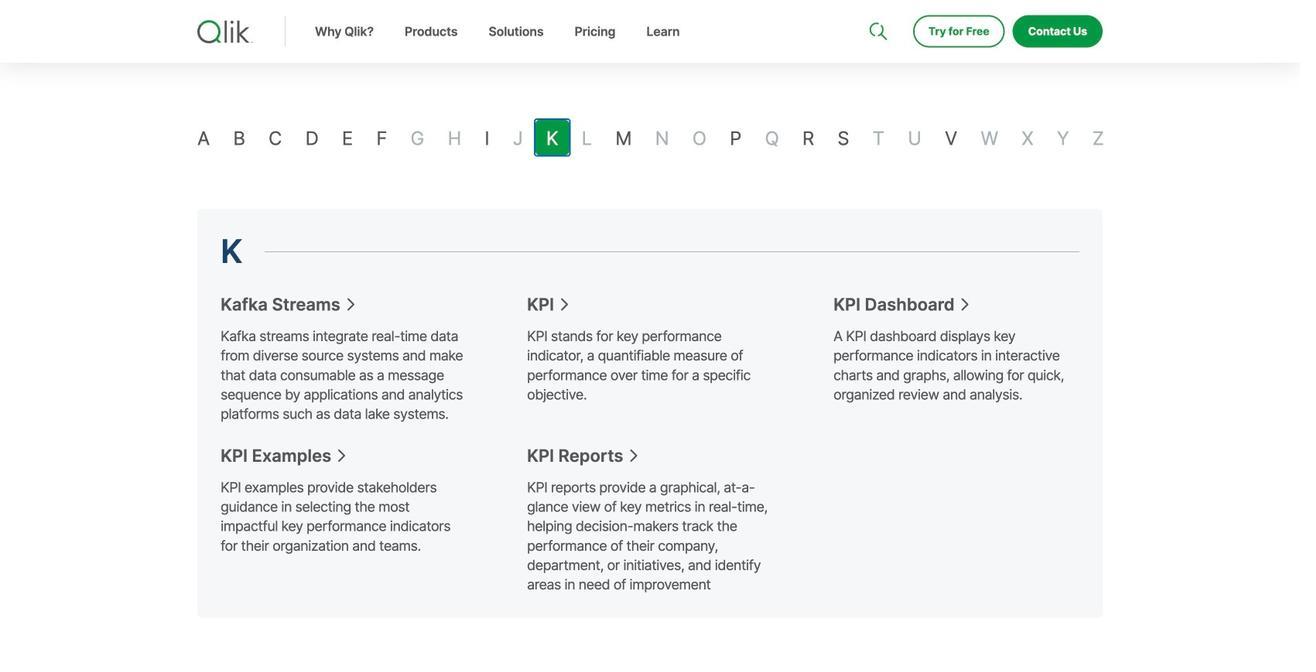 Task type: locate. For each thing, give the bounding box(es) containing it.
login image
[[1054, 0, 1066, 12]]



Task type: vqa. For each thing, say whether or not it's contained in the screenshot.
technology
no



Task type: describe. For each thing, give the bounding box(es) containing it.
support image
[[871, 0, 883, 12]]

qlik image
[[197, 20, 253, 43]]



